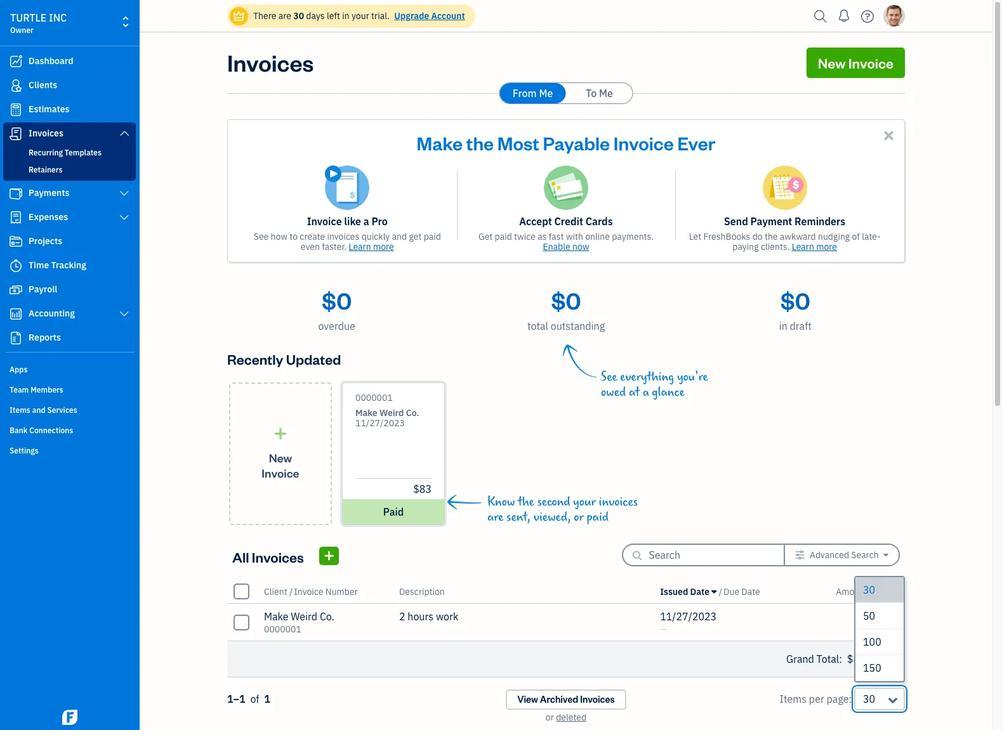 Task type: describe. For each thing, give the bounding box(es) containing it.
clients.
[[761, 241, 790, 253]]

a inside see everything you're owed at a glance
[[643, 385, 649, 400]]

weird inside make weird co. 0000001
[[291, 611, 318, 624]]

date for due date
[[742, 586, 761, 598]]

in inside the $0 in draft
[[779, 320, 788, 333]]

grand
[[787, 653, 815, 666]]

0000001 inside 0000001 make weird co. 11/27/2023
[[356, 392, 393, 404]]

recurring
[[29, 148, 63, 157]]

1 horizontal spatial new
[[818, 54, 846, 72]]

chevron large down image
[[118, 213, 130, 223]]

know the second your invoices are sent, viewed, or paid
[[488, 495, 638, 525]]

accounting link
[[3, 303, 136, 326]]

from me
[[513, 87, 553, 100]]

cards
[[586, 215, 613, 228]]

invoice left ever
[[614, 131, 674, 155]]

paid inside know the second your invoices are sent, viewed, or paid
[[587, 510, 609, 525]]

make for make weird co. 0000001
[[264, 611, 289, 624]]

amount / status
[[836, 586, 900, 598]]

dashboard image
[[8, 55, 23, 68]]

let freshbooks do the awkward nudging of late- paying clients.
[[689, 231, 881, 253]]

estimates link
[[3, 98, 136, 121]]

or inside view archived invoices or deleted
[[546, 712, 554, 724]]

invoices up client link
[[252, 548, 304, 566]]

0000001 inside make weird co. 0000001
[[264, 624, 301, 636]]

50
[[864, 610, 876, 623]]

make for make the most payable invoice ever
[[417, 131, 463, 155]]

see for see how to create invoices quickly and get paid even faster.
[[254, 231, 269, 243]]

view
[[518, 694, 538, 706]]

1
[[264, 693, 270, 706]]

—
[[660, 624, 667, 636]]

view archived invoices or deleted
[[518, 694, 615, 724]]

see everything you're owed at a glance
[[601, 370, 708, 400]]

time tracking link
[[3, 255, 136, 277]]

caretdown image
[[712, 587, 717, 597]]

time tracking
[[29, 260, 86, 271]]

0 vertical spatial $83.19
[[867, 611, 900, 624]]

you're
[[677, 370, 708, 385]]

recurring templates
[[29, 148, 102, 157]]

add invoice image
[[323, 548, 335, 564]]

$0 in draft
[[779, 286, 812, 333]]

/ for client
[[289, 586, 293, 598]]

1–1
[[227, 693, 245, 706]]

freshbooks
[[704, 231, 751, 243]]

client image
[[8, 79, 23, 92]]

invoice down plus image
[[262, 466, 299, 480]]

payments
[[29, 187, 70, 199]]

$83
[[413, 483, 432, 496]]

me for to me
[[599, 87, 613, 100]]

weird inside 0000001 make weird co. 11/27/2023
[[380, 408, 404, 419]]

invoices link
[[3, 123, 136, 145]]

new invoice link for invoices
[[807, 48, 905, 78]]

report image
[[8, 332, 23, 345]]

freshbooks image
[[60, 710, 80, 726]]

upgrade
[[394, 10, 429, 22]]

learn more for a
[[349, 241, 394, 253]]

new inside new invoice
[[269, 450, 292, 465]]

chevron large down image for invoices
[[118, 128, 130, 138]]

settings
[[10, 446, 39, 456]]

make inside 0000001 make weird co. 11/27/2023
[[356, 408, 378, 419]]

send payment reminders image
[[763, 166, 807, 210]]

services
[[47, 406, 77, 415]]

invoice down go to help icon
[[849, 54, 894, 72]]

items for items per page:
[[780, 693, 807, 706]]

how
[[271, 231, 288, 243]]

team members
[[10, 385, 63, 395]]

apps link
[[3, 360, 136, 379]]

or inside know the second your invoices are sent, viewed, or paid
[[574, 510, 584, 525]]

invoices inside view archived invoices or deleted
[[580, 694, 615, 706]]

updated
[[286, 350, 341, 368]]

estimate image
[[8, 103, 23, 116]]

as
[[538, 231, 547, 243]]

0 horizontal spatial new invoice
[[262, 450, 299, 480]]

Search text field
[[649, 545, 763, 566]]

most
[[498, 131, 540, 155]]

issued date
[[660, 586, 710, 598]]

number
[[326, 586, 358, 598]]

0 vertical spatial 30
[[293, 10, 304, 22]]

invoice right client link
[[294, 586, 323, 598]]

the inside 'let freshbooks do the awkward nudging of late- paying clients.'
[[765, 231, 778, 243]]

connections
[[29, 426, 73, 436]]

and inside the see how to create invoices quickly and get paid even faster.
[[392, 231, 407, 243]]

main element
[[0, 0, 171, 731]]

11/27/2023 inside 0000001 make weird co. 11/27/2023
[[356, 418, 405, 429]]

chart image
[[8, 308, 23, 321]]

to
[[290, 231, 298, 243]]

turtle inc owner
[[10, 11, 67, 35]]

invoices down there
[[227, 48, 314, 77]]

invoices for paid
[[599, 495, 638, 510]]

invoices inside main element
[[29, 128, 63, 139]]

invoice number link
[[294, 586, 358, 598]]

search
[[852, 550, 879, 561]]

$0 for $0 overdue
[[322, 286, 352, 316]]

see for see everything you're owed at a glance
[[601, 370, 617, 385]]

/ for amount
[[870, 586, 874, 598]]

client / invoice number
[[264, 586, 358, 598]]

payable
[[543, 131, 610, 155]]

get
[[479, 231, 493, 243]]

retainers
[[29, 165, 63, 175]]

draft
[[790, 320, 812, 333]]

bank
[[10, 426, 28, 436]]

accept
[[520, 215, 552, 228]]

recently updated
[[227, 350, 341, 368]]

1 vertical spatial 11/27/2023
[[660, 611, 717, 624]]

1 vertical spatial of
[[250, 693, 259, 706]]

projects
[[29, 236, 62, 247]]

from me link
[[500, 83, 566, 103]]

due date link
[[724, 586, 761, 598]]

now
[[573, 241, 590, 253]]

view archived invoices link
[[506, 690, 627, 710]]

retainers link
[[6, 163, 133, 178]]

me for from me
[[539, 87, 553, 100]]

clients
[[29, 79, 57, 91]]

deleted
[[556, 712, 587, 724]]

due date
[[724, 586, 761, 598]]

accept credit cards get paid twice as fast with online payments. enable now
[[479, 215, 654, 253]]

learn for reminders
[[792, 241, 815, 253]]

timer image
[[8, 260, 23, 272]]

to me
[[586, 87, 613, 100]]

know
[[488, 495, 515, 510]]

owed
[[601, 385, 626, 400]]

dashboard link
[[3, 50, 136, 73]]

notifications image
[[834, 3, 855, 29]]

invoice image
[[8, 128, 23, 140]]

client link
[[264, 586, 289, 598]]

bank connections link
[[3, 421, 136, 440]]

11/27/2023 —
[[660, 611, 717, 636]]

advanced search button
[[785, 545, 899, 566]]

advanced search
[[810, 550, 879, 561]]

more for invoice like a pro
[[373, 241, 394, 253]]

paid inside accept credit cards get paid twice as fast with online payments. enable now
[[495, 231, 512, 243]]

to me link
[[567, 83, 633, 103]]

make weird co. 0000001
[[264, 611, 335, 636]]

all invoices
[[232, 548, 304, 566]]

hours
[[408, 611, 434, 624]]

trial.
[[371, 10, 390, 22]]

pro
[[372, 215, 388, 228]]

of inside 'let freshbooks do the awkward nudging of late- paying clients.'
[[852, 231, 860, 243]]

close image
[[882, 128, 897, 143]]

1 vertical spatial $83.19
[[848, 653, 881, 666]]

invoice like a pro
[[307, 215, 388, 228]]

expense image
[[8, 211, 23, 224]]

100
[[864, 636, 882, 649]]



Task type: vqa. For each thing, say whether or not it's contained in the screenshot.
first
no



Task type: locate. For each thing, give the bounding box(es) containing it.
2 horizontal spatial make
[[417, 131, 463, 155]]

are down know
[[488, 510, 504, 525]]

invoices inside know the second your invoices are sent, viewed, or paid
[[599, 495, 638, 510]]

chevron large down image
[[118, 128, 130, 138], [118, 189, 130, 199], [118, 309, 130, 319]]

learn more for reminders
[[792, 241, 837, 253]]

1 vertical spatial invoices
[[599, 495, 638, 510]]

see inside see everything you're owed at a glance
[[601, 370, 617, 385]]

0 vertical spatial new
[[818, 54, 846, 72]]

2 vertical spatial chevron large down image
[[118, 309, 130, 319]]

overdue
[[318, 320, 355, 333]]

caretdown image
[[884, 550, 889, 561]]

$0 up overdue
[[322, 286, 352, 316]]

1 vertical spatial your
[[573, 495, 596, 510]]

new
[[818, 54, 846, 72], [269, 450, 292, 465]]

expenses link
[[3, 206, 136, 229]]

payment image
[[8, 187, 23, 200]]

$0 for $0 in draft
[[781, 286, 811, 316]]

invoices
[[327, 231, 360, 243], [599, 495, 638, 510]]

0 horizontal spatial new invoice link
[[229, 383, 332, 526]]

0 horizontal spatial and
[[32, 406, 45, 415]]

1 $0 from the left
[[322, 286, 352, 316]]

0 horizontal spatial date
[[691, 586, 710, 598]]

search image
[[811, 7, 831, 26]]

invoice up "create"
[[307, 215, 342, 228]]

chevron large down image for accounting
[[118, 309, 130, 319]]

credit
[[555, 215, 583, 228]]

recently
[[227, 350, 283, 368]]

date right the due
[[742, 586, 761, 598]]

a left the pro
[[364, 215, 369, 228]]

learn right faster.
[[349, 241, 371, 253]]

0 horizontal spatial invoices
[[327, 231, 360, 243]]

date left caretdown icon
[[691, 586, 710, 598]]

0 vertical spatial are
[[279, 10, 291, 22]]

1 horizontal spatial or
[[574, 510, 584, 525]]

and left the get
[[392, 231, 407, 243]]

list box containing 30
[[856, 578, 904, 682]]

more down reminders
[[817, 241, 837, 253]]

new down plus image
[[269, 450, 292, 465]]

the up 'sent,'
[[518, 495, 535, 510]]

1 learn from the left
[[349, 241, 371, 253]]

Items per page: field
[[855, 688, 905, 711]]

invoice like a pro image
[[325, 166, 370, 210]]

0 horizontal spatial weird
[[291, 611, 318, 624]]

2 learn from the left
[[792, 241, 815, 253]]

1 horizontal spatial invoices
[[599, 495, 638, 510]]

in
[[342, 10, 350, 22], [779, 320, 788, 333]]

0 horizontal spatial learn
[[349, 241, 371, 253]]

0 horizontal spatial new
[[269, 450, 292, 465]]

0 vertical spatial co.
[[406, 408, 419, 419]]

or down archived
[[546, 712, 554, 724]]

1 vertical spatial new invoice
[[262, 450, 299, 480]]

payment
[[751, 215, 793, 228]]

inc
[[49, 11, 67, 24]]

0 horizontal spatial make
[[264, 611, 289, 624]]

the for know the second your invoices are sent, viewed, or paid
[[518, 495, 535, 510]]

0 horizontal spatial of
[[250, 693, 259, 706]]

fast
[[549, 231, 564, 243]]

chevron large down image down payroll link
[[118, 309, 130, 319]]

chevron large down image for payments
[[118, 189, 130, 199]]

1 horizontal spatial 0000001
[[356, 392, 393, 404]]

go to help image
[[858, 7, 878, 26]]

1 vertical spatial weird
[[291, 611, 318, 624]]

your right second
[[573, 495, 596, 510]]

and down team members
[[32, 406, 45, 415]]

advanced
[[810, 550, 850, 561]]

0 vertical spatial 11/27/2023
[[356, 418, 405, 429]]

0 horizontal spatial me
[[539, 87, 553, 100]]

1 vertical spatial items
[[780, 693, 807, 706]]

30
[[293, 10, 304, 22], [864, 584, 876, 597], [864, 693, 876, 706]]

chevron large down image up chevron large down image
[[118, 189, 130, 199]]

1 horizontal spatial in
[[779, 320, 788, 333]]

weird
[[380, 408, 404, 419], [291, 611, 318, 624]]

learn more down reminders
[[792, 241, 837, 253]]

0 horizontal spatial 0000001
[[264, 624, 301, 636]]

second
[[537, 495, 570, 510]]

per
[[809, 693, 825, 706]]

owner
[[10, 25, 34, 35]]

2 date from the left
[[742, 586, 761, 598]]

1 horizontal spatial make
[[356, 408, 378, 419]]

1 more from the left
[[373, 241, 394, 253]]

0 vertical spatial weird
[[380, 408, 404, 419]]

1 chevron large down image from the top
[[118, 128, 130, 138]]

invoices for even
[[327, 231, 360, 243]]

1 horizontal spatial learn
[[792, 241, 815, 253]]

there are 30 days left in your trial. upgrade account
[[253, 10, 465, 22]]

paying
[[733, 241, 759, 253]]

1 horizontal spatial see
[[601, 370, 617, 385]]

1 vertical spatial co.
[[320, 611, 335, 624]]

new invoice
[[818, 54, 894, 72], [262, 450, 299, 480]]

expenses
[[29, 211, 68, 223]]

2 vertical spatial make
[[264, 611, 289, 624]]

see up owed on the bottom right of the page
[[601, 370, 617, 385]]

2 horizontal spatial the
[[765, 231, 778, 243]]

items down team
[[10, 406, 30, 415]]

make inside make weird co. 0000001
[[264, 611, 289, 624]]

0 horizontal spatial see
[[254, 231, 269, 243]]

2 vertical spatial 30
[[864, 693, 876, 706]]

late-
[[862, 231, 881, 243]]

outstanding
[[551, 320, 605, 333]]

2 hours work
[[399, 611, 459, 624]]

in left draft
[[779, 320, 788, 333]]

1 vertical spatial or
[[546, 712, 554, 724]]

1 / from the left
[[289, 586, 293, 598]]

0000001
[[356, 392, 393, 404], [264, 624, 301, 636]]

$0 inside $0 total outstanding
[[551, 286, 581, 316]]

glance
[[652, 385, 685, 400]]

1 horizontal spatial $0
[[551, 286, 581, 316]]

0 vertical spatial your
[[352, 10, 369, 22]]

learn right clients.
[[792, 241, 815, 253]]

templates
[[65, 148, 102, 157]]

let
[[689, 231, 702, 243]]

do
[[753, 231, 763, 243]]

projects link
[[3, 230, 136, 253]]

0 vertical spatial see
[[254, 231, 269, 243]]

1 vertical spatial new
[[269, 450, 292, 465]]

1 vertical spatial make
[[356, 408, 378, 419]]

chevron large down image inside accounting link
[[118, 309, 130, 319]]

chevron large down image up recurring templates "link"
[[118, 128, 130, 138]]

1 date from the left
[[691, 586, 710, 598]]

see left how
[[254, 231, 269, 243]]

send payment reminders
[[725, 215, 846, 228]]

the right do
[[765, 231, 778, 243]]

items left the per
[[780, 693, 807, 706]]

1 horizontal spatial learn more
[[792, 241, 837, 253]]

co. inside make weird co. 0000001
[[320, 611, 335, 624]]

0 horizontal spatial a
[[364, 215, 369, 228]]

0 vertical spatial invoices
[[327, 231, 360, 243]]

the for make the most payable invoice ever
[[467, 131, 494, 155]]

30 inside the items per page: field
[[864, 693, 876, 706]]

0 vertical spatial chevron large down image
[[118, 128, 130, 138]]

1 vertical spatial in
[[779, 320, 788, 333]]

0 horizontal spatial the
[[467, 131, 494, 155]]

me right to
[[599, 87, 613, 100]]

2 me from the left
[[599, 87, 613, 100]]

1 learn more from the left
[[349, 241, 394, 253]]

settings image
[[795, 550, 806, 561]]

your inside know the second your invoices are sent, viewed, or paid
[[573, 495, 596, 510]]

get
[[409, 231, 422, 243]]

invoices up recurring
[[29, 128, 63, 139]]

items for items and services
[[10, 406, 30, 415]]

or right viewed,
[[574, 510, 584, 525]]

1 horizontal spatial a
[[643, 385, 649, 400]]

1 horizontal spatial me
[[599, 87, 613, 100]]

and inside main element
[[32, 406, 45, 415]]

make the most payable invoice ever
[[417, 131, 716, 155]]

total
[[528, 320, 549, 333]]

1 horizontal spatial items
[[780, 693, 807, 706]]

paid inside $83.19 paid
[[877, 626, 895, 637]]

list box
[[856, 578, 904, 682]]

1 horizontal spatial co.
[[406, 408, 419, 419]]

1 horizontal spatial the
[[518, 495, 535, 510]]

send
[[725, 215, 748, 228]]

me right from in the top of the page
[[539, 87, 553, 100]]

paid
[[424, 231, 441, 243], [495, 231, 512, 243], [383, 506, 404, 519], [587, 510, 609, 525], [877, 626, 895, 637]]

$83.19 down 100
[[848, 653, 881, 666]]

2 horizontal spatial $0
[[781, 286, 811, 316]]

of left late- on the right
[[852, 231, 860, 243]]

and
[[392, 231, 407, 243], [32, 406, 45, 415]]

nudging
[[818, 231, 850, 243]]

your left trial.
[[352, 10, 369, 22]]

new invoice down go to help icon
[[818, 54, 894, 72]]

0 horizontal spatial co.
[[320, 611, 335, 624]]

clients link
[[3, 74, 136, 97]]

more for send payment reminders
[[817, 241, 837, 253]]

page:
[[827, 693, 852, 706]]

1 horizontal spatial of
[[852, 231, 860, 243]]

there
[[253, 10, 276, 22]]

1 horizontal spatial date
[[742, 586, 761, 598]]

items inside main element
[[10, 406, 30, 415]]

left
[[327, 10, 340, 22]]

accept credit cards image
[[544, 166, 589, 210]]

0 vertical spatial 0000001
[[356, 392, 393, 404]]

2 learn more from the left
[[792, 241, 837, 253]]

reports
[[29, 332, 61, 344]]

the left "most" on the top
[[467, 131, 494, 155]]

0 horizontal spatial or
[[546, 712, 554, 724]]

2 / from the left
[[719, 586, 723, 598]]

co. inside 0000001 make weird co. 11/27/2023
[[406, 408, 419, 419]]

payments.
[[612, 231, 654, 243]]

items and services link
[[3, 401, 136, 420]]

1 horizontal spatial are
[[488, 510, 504, 525]]

invoices inside the see how to create invoices quickly and get paid even faster.
[[327, 231, 360, 243]]

more
[[373, 241, 394, 253], [817, 241, 837, 253]]

a right at
[[643, 385, 649, 400]]

$83.19 down status
[[867, 611, 900, 624]]

2
[[399, 611, 405, 624]]

are right there
[[279, 10, 291, 22]]

members
[[31, 385, 63, 395]]

/
[[289, 586, 293, 598], [719, 586, 723, 598], [870, 586, 874, 598]]

1 vertical spatial are
[[488, 510, 504, 525]]

description link
[[399, 586, 445, 598]]

tracking
[[51, 260, 86, 271]]

status link
[[875, 586, 900, 598]]

/ left status
[[870, 586, 874, 598]]

0 horizontal spatial $0
[[322, 286, 352, 316]]

0 vertical spatial make
[[417, 131, 463, 155]]

or
[[574, 510, 584, 525], [546, 712, 554, 724]]

money image
[[8, 284, 23, 297]]

$0 inside $0 overdue
[[322, 286, 352, 316]]

$0 up draft
[[781, 286, 811, 316]]

crown image
[[232, 9, 246, 23]]

of left 1
[[250, 693, 259, 706]]

days
[[306, 10, 325, 22]]

3 / from the left
[[870, 586, 874, 598]]

new invoice down plus image
[[262, 450, 299, 480]]

apps
[[10, 365, 28, 375]]

team members link
[[3, 380, 136, 399]]

1–1 of 1
[[227, 693, 270, 706]]

/ right caretdown icon
[[719, 586, 723, 598]]

$0 for $0 total outstanding
[[551, 286, 581, 316]]

1 horizontal spatial new invoice link
[[807, 48, 905, 78]]

3 $0 from the left
[[781, 286, 811, 316]]

2 vertical spatial the
[[518, 495, 535, 510]]

due
[[724, 586, 740, 598]]

0 vertical spatial new invoice link
[[807, 48, 905, 78]]

1 horizontal spatial /
[[719, 586, 723, 598]]

at
[[629, 385, 640, 400]]

0 horizontal spatial your
[[352, 10, 369, 22]]

0 vertical spatial or
[[574, 510, 584, 525]]

date for issued date
[[691, 586, 710, 598]]

0 vertical spatial in
[[342, 10, 350, 22]]

the inside know the second your invoices are sent, viewed, or paid
[[518, 495, 535, 510]]

new invoice link for know the second your invoices are sent, viewed, or paid
[[229, 383, 332, 526]]

0 horizontal spatial more
[[373, 241, 394, 253]]

0 vertical spatial a
[[364, 215, 369, 228]]

in right left
[[342, 10, 350, 22]]

1 vertical spatial the
[[765, 231, 778, 243]]

0 horizontal spatial are
[[279, 10, 291, 22]]

issued date link
[[660, 586, 719, 598]]

1 vertical spatial and
[[32, 406, 45, 415]]

like
[[344, 215, 361, 228]]

1 vertical spatial chevron large down image
[[118, 189, 130, 199]]

1 me from the left
[[539, 87, 553, 100]]

0 horizontal spatial 11/27/2023
[[356, 418, 405, 429]]

project image
[[8, 236, 23, 248]]

2 hours work link
[[384, 604, 655, 642]]

$0 up outstanding
[[551, 286, 581, 316]]

0 horizontal spatial items
[[10, 406, 30, 415]]

from
[[513, 87, 537, 100]]

0 vertical spatial new invoice
[[818, 54, 894, 72]]

deleted link
[[556, 712, 587, 724]]

2 horizontal spatial /
[[870, 586, 874, 598]]

0 horizontal spatial in
[[342, 10, 350, 22]]

$0 total outstanding
[[528, 286, 605, 333]]

twice
[[514, 231, 536, 243]]

work
[[436, 611, 459, 624]]

items per page:
[[780, 693, 852, 706]]

faster.
[[322, 241, 347, 253]]

learn more
[[349, 241, 394, 253], [792, 241, 837, 253]]

3 chevron large down image from the top
[[118, 309, 130, 319]]

1 horizontal spatial new invoice
[[818, 54, 894, 72]]

1 horizontal spatial more
[[817, 241, 837, 253]]

archived
[[540, 694, 579, 706]]

plus image
[[273, 428, 288, 440]]

paid inside the see how to create invoices quickly and get paid even faster.
[[424, 231, 441, 243]]

/ right client
[[289, 586, 293, 598]]

viewed,
[[534, 510, 571, 525]]

see inside the see how to create invoices quickly and get paid even faster.
[[254, 231, 269, 243]]

learn more down the pro
[[349, 241, 394, 253]]

0 horizontal spatial /
[[289, 586, 293, 598]]

sent,
[[507, 510, 531, 525]]

see
[[254, 231, 269, 243], [601, 370, 617, 385]]

0 vertical spatial and
[[392, 231, 407, 243]]

more down the pro
[[373, 241, 394, 253]]

are inside know the second your invoices are sent, viewed, or paid
[[488, 510, 504, 525]]

invoices
[[227, 48, 314, 77], [29, 128, 63, 139], [252, 548, 304, 566], [580, 694, 615, 706]]

issued
[[660, 586, 688, 598]]

1 vertical spatial 0000001
[[264, 624, 301, 636]]

everything
[[620, 370, 674, 385]]

1 horizontal spatial and
[[392, 231, 407, 243]]

0 vertical spatial items
[[10, 406, 30, 415]]

1 horizontal spatial weird
[[380, 408, 404, 419]]

2 more from the left
[[817, 241, 837, 253]]

1 vertical spatial new invoice link
[[229, 383, 332, 526]]

1 vertical spatial 30
[[864, 584, 876, 597]]

$0 inside the $0 in draft
[[781, 286, 811, 316]]

2 $0 from the left
[[551, 286, 581, 316]]

invoices up deleted link
[[580, 694, 615, 706]]

1 vertical spatial a
[[643, 385, 649, 400]]

0 vertical spatial the
[[467, 131, 494, 155]]

chevron large down image inside payments link
[[118, 189, 130, 199]]

$0 overdue
[[318, 286, 355, 333]]

invoice
[[849, 54, 894, 72], [614, 131, 674, 155], [307, 215, 342, 228], [262, 466, 299, 480], [294, 586, 323, 598]]

see how to create invoices quickly and get paid even faster.
[[254, 231, 441, 253]]

1 horizontal spatial your
[[573, 495, 596, 510]]

new down search image
[[818, 54, 846, 72]]

2 chevron large down image from the top
[[118, 189, 130, 199]]

learn for a
[[349, 241, 371, 253]]

150
[[864, 662, 882, 675]]

1 vertical spatial see
[[601, 370, 617, 385]]



